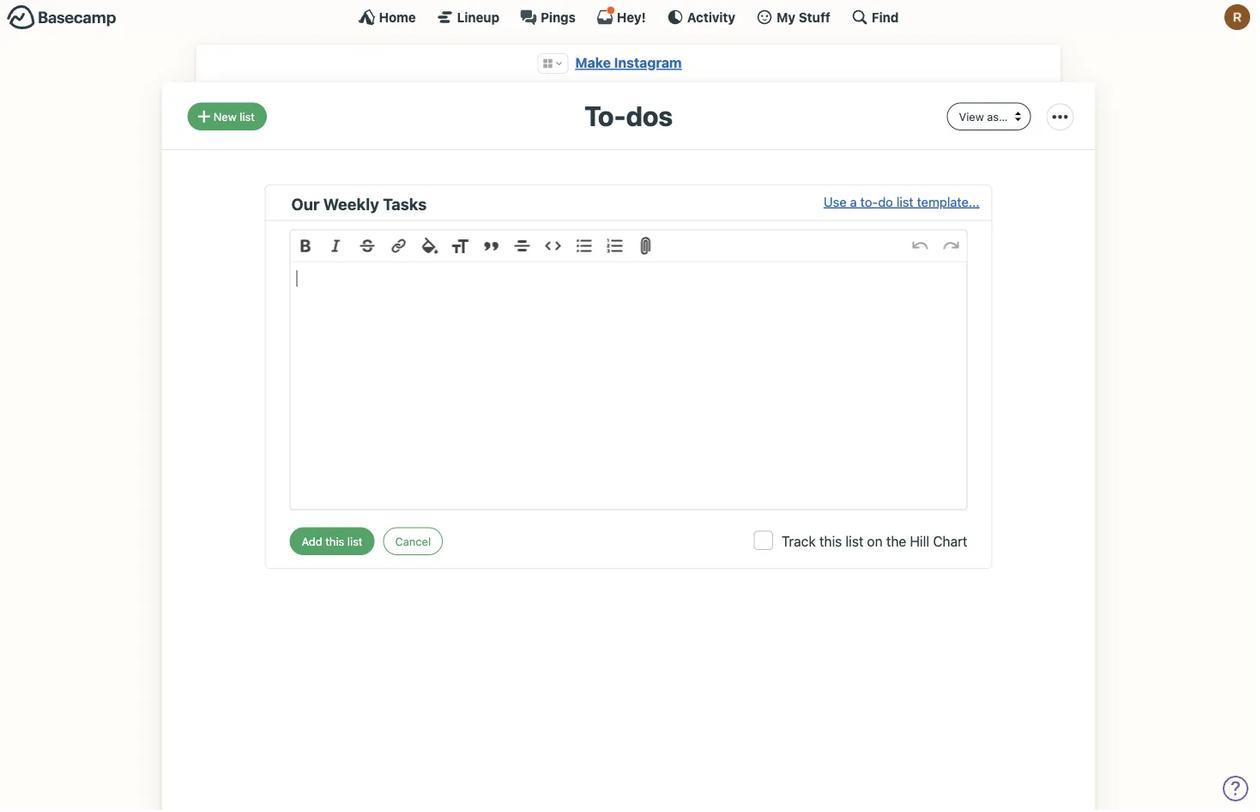 Task type: locate. For each thing, give the bounding box(es) containing it.
ruby image
[[1225, 4, 1251, 30]]

the
[[887, 533, 907, 549]]

make instagram
[[575, 55, 682, 71]]

list
[[240, 110, 255, 123], [897, 194, 914, 209], [846, 533, 864, 549]]

cancel button
[[383, 527, 443, 555]]

main element
[[0, 0, 1257, 33]]

2 horizontal spatial list
[[897, 194, 914, 209]]

new list
[[214, 110, 255, 123]]

To-do list description: Add extra details or attach a file text field
[[291, 262, 967, 509]]

1 vertical spatial list
[[897, 194, 914, 209]]

to-
[[861, 194, 878, 209]]

track this list on the hill chart
[[782, 533, 968, 549]]

lineup
[[457, 9, 500, 24]]

to-dos
[[584, 99, 673, 132]]

template...
[[917, 194, 980, 209]]

lineup link
[[437, 9, 500, 26]]

Name this list… text field
[[291, 192, 824, 216]]

a
[[850, 194, 857, 209]]

None submit
[[290, 527, 375, 555]]

my stuff
[[777, 9, 831, 24]]

this
[[820, 533, 842, 549]]

to-
[[584, 99, 626, 132]]

instagram
[[614, 55, 682, 71]]

0 vertical spatial list
[[240, 110, 255, 123]]

0 horizontal spatial list
[[240, 110, 255, 123]]

list right new
[[240, 110, 255, 123]]

view as…
[[959, 110, 1008, 123]]

2 vertical spatial list
[[846, 533, 864, 549]]

list right do
[[897, 194, 914, 209]]

view as… button
[[947, 102, 1031, 130]]

hey!
[[617, 9, 646, 24]]

list left "on"
[[846, 533, 864, 549]]



Task type: describe. For each thing, give the bounding box(es) containing it.
find
[[872, 9, 899, 24]]

home link
[[358, 9, 416, 26]]

my stuff button
[[756, 9, 831, 26]]

use a to-do list template...
[[824, 194, 980, 209]]

cancel
[[395, 535, 431, 548]]

home
[[379, 9, 416, 24]]

use
[[824, 194, 847, 209]]

dos
[[626, 99, 673, 132]]

switch accounts image
[[7, 4, 117, 31]]

pings
[[541, 9, 576, 24]]

new list link
[[188, 102, 267, 130]]

hill chart
[[910, 533, 968, 549]]

on
[[867, 533, 883, 549]]

make instagram link
[[575, 55, 682, 71]]

find button
[[851, 9, 899, 26]]

1 horizontal spatial list
[[846, 533, 864, 549]]

make
[[575, 55, 611, 71]]

my
[[777, 9, 796, 24]]

as…
[[987, 110, 1008, 123]]

use a to-do list template... link
[[824, 192, 980, 216]]

new
[[214, 110, 237, 123]]

view
[[959, 110, 984, 123]]

track
[[782, 533, 816, 549]]

do
[[878, 194, 893, 209]]

hey! button
[[596, 6, 646, 26]]

pings button
[[520, 9, 576, 26]]

activity link
[[667, 9, 736, 26]]

stuff
[[799, 9, 831, 24]]

activity
[[687, 9, 736, 24]]

list inside 'link'
[[897, 194, 914, 209]]



Task type: vqa. For each thing, say whether or not it's contained in the screenshot.
"for" in the a visual, kanban-like tool for process-oriented work. establish a workflow and move cards across columns.
no



